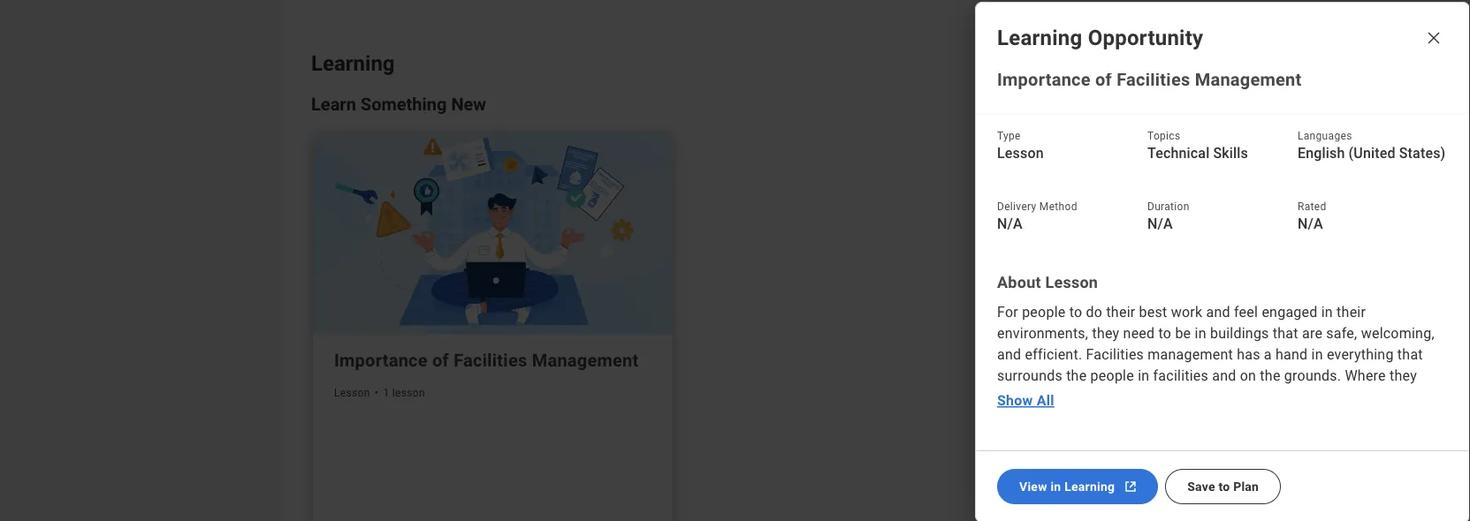Task type: vqa. For each thing, say whether or not it's contained in the screenshot.


Task type: locate. For each thing, give the bounding box(es) containing it.
show
[[997, 393, 1033, 410]]

2 vertical spatial to
[[1219, 480, 1230, 495]]

welcoming,
[[1361, 326, 1435, 343]]

1 the from the left
[[1067, 368, 1087, 385]]

and left feel
[[1207, 305, 1231, 321]]

has
[[1237, 347, 1261, 364]]

best
[[1139, 305, 1168, 321]]

0 horizontal spatial importance
[[334, 351, 428, 372]]

and right productive, at right
[[1389, 389, 1413, 406]]

0 vertical spatial people
[[1022, 305, 1066, 321]]

2 horizontal spatial lesson
[[1046, 274, 1098, 292]]

lesson for about
[[1046, 274, 1098, 292]]

they right where
[[1390, 368, 1417, 385]]

to down best
[[1159, 326, 1172, 343]]

they down 'do'
[[1092, 326, 1120, 343]]

1 vertical spatial lesson
[[1046, 274, 1098, 292]]

do
[[1086, 305, 1103, 321]]

learning
[[997, 26, 1083, 51], [311, 51, 395, 77], [1351, 98, 1402, 113], [1065, 480, 1115, 495]]

0 vertical spatial to
[[1070, 305, 1083, 321]]

importance of facilities management inside learning opportunity dialog
[[997, 70, 1302, 91]]

importance of facilities management up lesson
[[334, 351, 639, 372]]

people
[[1022, 305, 1066, 321], [1091, 368, 1134, 385]]

1 horizontal spatial management
[[1195, 70, 1302, 91]]

0 vertical spatial lesson
[[997, 145, 1044, 162]]

of inside importance of facilities management link
[[432, 351, 449, 372]]

1 horizontal spatial of
[[1096, 70, 1112, 91]]

2 vertical spatial lesson
[[334, 388, 370, 400]]

lesson left 1
[[334, 388, 370, 400]]

languages
[[1298, 130, 1353, 142]]

2 horizontal spatial n/a
[[1298, 216, 1324, 233]]

facilities
[[1117, 70, 1191, 91], [1086, 347, 1144, 364], [454, 351, 527, 372]]

plan
[[1234, 480, 1259, 495]]

importance of facilities management
[[997, 70, 1302, 91], [334, 351, 639, 372]]

lesson up 'do'
[[1046, 274, 1098, 292]]

importance up the 'type'
[[997, 70, 1091, 91]]

importance of facilities management down opportunity
[[997, 70, 1302, 91]]

1 n/a from the left
[[997, 216, 1023, 233]]

in right more
[[1337, 98, 1348, 113]]

1 horizontal spatial that
[[1398, 347, 1424, 364]]

0 horizontal spatial they
[[1092, 326, 1120, 343]]

engaged
[[1262, 305, 1318, 321]]

1 vertical spatial importance of facilities management
[[334, 351, 639, 372]]

3 n/a from the left
[[1298, 216, 1324, 233]]

of
[[1096, 70, 1112, 91], [432, 351, 449, 372]]

1 horizontal spatial importance of facilities management
[[997, 70, 1302, 91]]

1 vertical spatial of
[[432, 351, 449, 372]]

that down engaged
[[1273, 326, 1299, 343]]

in up 'safe,'
[[1322, 305, 1333, 321]]

play,
[[1036, 389, 1064, 406]]

be right the should at bottom right
[[1208, 389, 1224, 406]]

1 vertical spatial importance
[[334, 351, 428, 372]]

all
[[1037, 393, 1055, 410]]

n/a inside rated n/a
[[1298, 216, 1324, 233]]

their
[[1107, 305, 1136, 321], [1337, 305, 1366, 321]]

n/a down duration
[[1148, 216, 1173, 233]]

0 vertical spatial management
[[1195, 70, 1302, 91]]

importance inside learning opportunity dialog
[[997, 70, 1091, 91]]

in inside button
[[1051, 480, 1062, 495]]

management
[[1195, 70, 1302, 91], [532, 351, 639, 372]]

are
[[1302, 326, 1323, 343]]

1 horizontal spatial be
[[1208, 389, 1224, 406]]

1 horizontal spatial n/a
[[1148, 216, 1173, 233]]

0 horizontal spatial lesson
[[334, 388, 370, 400]]

0 horizontal spatial the
[[1067, 368, 1087, 385]]

n/a inside duration n/a
[[1148, 216, 1173, 233]]

duration
[[1148, 201, 1190, 213]]

0 vertical spatial importance
[[997, 70, 1091, 91]]

that down welcoming,
[[1398, 347, 1424, 364]]

2 horizontal spatial to
[[1219, 480, 1230, 495]]

1 horizontal spatial importance
[[997, 70, 1091, 91]]

1 horizontal spatial people
[[1091, 368, 1134, 385]]

rated n/a
[[1298, 201, 1327, 233]]

1 horizontal spatial to
[[1159, 326, 1172, 343]]

1 horizontal spatial their
[[1337, 305, 1366, 321]]

people up environments,
[[1022, 305, 1066, 321]]

learn,
[[1068, 389, 1103, 406]]

and
[[1207, 305, 1231, 321], [997, 347, 1022, 364], [1213, 368, 1237, 385], [1107, 389, 1131, 406], [1389, 389, 1413, 406]]

0 horizontal spatial management
[[532, 351, 639, 372]]

1 horizontal spatial they
[[1390, 368, 1417, 385]]

to inside button
[[1219, 480, 1230, 495]]

lesson down the 'type'
[[997, 145, 1044, 162]]

0 horizontal spatial of
[[432, 351, 449, 372]]

work
[[1171, 305, 1203, 321]]

x image
[[1425, 30, 1443, 47]]

the up comfortable,
[[1260, 368, 1281, 385]]

n/a down rated at the right of page
[[1298, 216, 1324, 233]]

type lesson
[[997, 130, 1044, 162]]

in
[[1337, 98, 1348, 113], [1322, 305, 1333, 321], [1195, 326, 1207, 343], [1312, 347, 1324, 364], [1138, 368, 1150, 385], [1051, 480, 1062, 495]]

0 vertical spatial importance of facilities management
[[997, 70, 1302, 91]]

and up surrounds
[[997, 347, 1022, 364]]

1 vertical spatial people
[[1091, 368, 1134, 385]]

n/a for duration n/a
[[1148, 216, 1173, 233]]

delivery
[[997, 201, 1037, 213]]

topics
[[1148, 130, 1181, 142]]

where
[[1345, 368, 1386, 385]]

facilities inside for people to do their best work and feel engaged in their environments, they need to be in buildings that are safe, welcoming, and efficient. facilities management has a hand in everything that surrounds the people in facilities and on the grounds. where they work, play, learn, and live should be comfortable, productive, and sustainable.
[[1086, 347, 1144, 364]]

be
[[1176, 326, 1191, 343], [1208, 389, 1224, 406]]

to
[[1070, 305, 1083, 321], [1159, 326, 1172, 343], [1219, 480, 1230, 495]]

the
[[1067, 368, 1087, 385], [1260, 368, 1281, 385]]

the up learn,
[[1067, 368, 1087, 385]]

their right 'do'
[[1107, 305, 1136, 321]]

they
[[1092, 326, 1120, 343], [1390, 368, 1417, 385]]

0 horizontal spatial importance of facilities management
[[334, 351, 639, 372]]

in up grounds.
[[1312, 347, 1324, 364]]

save to plan button
[[1166, 470, 1281, 505]]

importance of facilities management image
[[313, 133, 672, 336]]

in right view
[[1051, 480, 1062, 495]]

1 vertical spatial management
[[532, 351, 639, 372]]

external link element
[[1405, 96, 1426, 117]]

save
[[1188, 480, 1216, 495]]

importance
[[997, 70, 1091, 91], [334, 351, 428, 372]]

1 vertical spatial be
[[1208, 389, 1224, 406]]

in up live
[[1138, 368, 1150, 385]]

n/a
[[997, 216, 1023, 233], [1148, 216, 1173, 233], [1298, 216, 1324, 233]]

lesson for type
[[997, 145, 1044, 162]]

to left plan
[[1219, 480, 1230, 495]]

rated
[[1298, 201, 1327, 213]]

for people to do their best work and feel engaged in their environments, they need to be in buildings that are safe, welcoming, and efficient. facilities management has a hand in everything that surrounds the people in facilities and on the grounds. where they work, play, learn, and live should be comfortable, productive, and sustainable.
[[997, 305, 1439, 428]]

0 horizontal spatial their
[[1107, 305, 1136, 321]]

0 horizontal spatial that
[[1273, 326, 1299, 343]]

should
[[1161, 389, 1204, 406]]

0 horizontal spatial people
[[1022, 305, 1066, 321]]

management inside learning opportunity dialog
[[1195, 70, 1302, 91]]

duration n/a
[[1148, 201, 1190, 233]]

their up 'safe,'
[[1337, 305, 1366, 321]]

1 horizontal spatial lesson
[[997, 145, 1044, 162]]

2 n/a from the left
[[1148, 216, 1173, 233]]

n/a down delivery
[[997, 216, 1023, 233]]

that
[[1273, 326, 1299, 343], [1398, 347, 1424, 364]]

learn
[[311, 94, 356, 115]]

to left 'do'
[[1070, 305, 1083, 321]]

lesson
[[997, 145, 1044, 162], [1046, 274, 1098, 292], [334, 388, 370, 400]]

be down work
[[1176, 326, 1191, 343]]

n/a inside delivery method n/a
[[997, 216, 1023, 233]]

sustainable.
[[997, 411, 1076, 428]]

0 vertical spatial they
[[1092, 326, 1120, 343]]

management
[[1148, 347, 1234, 364]]

more
[[1304, 98, 1334, 113]]

0 vertical spatial be
[[1176, 326, 1191, 343]]

0 horizontal spatial n/a
[[997, 216, 1023, 233]]

0 vertical spatial of
[[1096, 70, 1112, 91]]

on
[[1240, 368, 1257, 385]]

1 horizontal spatial the
[[1260, 368, 1281, 385]]

people up learn,
[[1091, 368, 1134, 385]]

method
[[1040, 201, 1078, 213]]

importance up 1
[[334, 351, 428, 372]]

0 horizontal spatial be
[[1176, 326, 1191, 343]]

opportunity
[[1088, 26, 1204, 51]]

a
[[1264, 347, 1272, 364]]



Task type: describe. For each thing, give the bounding box(es) containing it.
0 horizontal spatial to
[[1070, 305, 1083, 321]]

learning inside button
[[1065, 480, 1115, 495]]

(united
[[1349, 145, 1396, 162]]

show all
[[997, 393, 1055, 410]]

1 vertical spatial that
[[1398, 347, 1424, 364]]

show all button
[[990, 391, 1062, 412]]

about
[[997, 274, 1041, 292]]

2 their from the left
[[1337, 305, 1366, 321]]

see more in learning
[[1279, 98, 1402, 113]]

safe,
[[1327, 326, 1358, 343]]

1 vertical spatial to
[[1159, 326, 1172, 343]]

english
[[1298, 145, 1345, 162]]

see more in learning link
[[1263, 93, 1442, 121]]

learn something new
[[311, 94, 486, 115]]

environments,
[[997, 326, 1089, 343]]

view in learning
[[1020, 480, 1115, 495]]

see
[[1279, 98, 1301, 113]]

external link image
[[1405, 96, 1426, 117]]

languages english (united states)
[[1298, 130, 1446, 162]]

for
[[997, 305, 1019, 321]]

1 lesson
[[383, 388, 425, 400]]

comfortable,
[[1228, 389, 1310, 406]]

and left on
[[1213, 368, 1237, 385]]

surrounds
[[997, 368, 1063, 385]]

facilities
[[1154, 368, 1209, 385]]

learning opportunity dialog
[[975, 2, 1471, 522]]

topics technical skills
[[1148, 130, 1249, 162]]

save to plan
[[1188, 480, 1259, 495]]

technical
[[1148, 145, 1210, 162]]

delivery method n/a
[[997, 201, 1078, 233]]

learning opportunity
[[997, 26, 1204, 51]]

need
[[1124, 326, 1155, 343]]

1
[[383, 388, 390, 400]]

live
[[1135, 389, 1157, 406]]

2 the from the left
[[1260, 368, 1281, 385]]

1 their from the left
[[1107, 305, 1136, 321]]

work,
[[997, 389, 1032, 406]]

states)
[[1400, 145, 1446, 162]]

view
[[1020, 480, 1048, 495]]

view in learning button
[[997, 470, 1159, 505]]

about lesson
[[997, 274, 1098, 292]]

skills
[[1214, 145, 1249, 162]]

in up management
[[1195, 326, 1207, 343]]

ext link image
[[1122, 479, 1140, 497]]

1 vertical spatial they
[[1390, 368, 1417, 385]]

buildings
[[1211, 326, 1269, 343]]

everything
[[1327, 347, 1394, 364]]

new
[[451, 94, 486, 115]]

importance of facilities management link
[[334, 349, 651, 374]]

efficient.
[[1025, 347, 1083, 364]]

type
[[997, 130, 1021, 142]]

hand
[[1276, 347, 1308, 364]]

lesson
[[393, 388, 425, 400]]

importance inside importance of facilities management link
[[334, 351, 428, 372]]

feel
[[1234, 305, 1258, 321]]

grounds.
[[1285, 368, 1342, 385]]

n/a for rated n/a
[[1298, 216, 1324, 233]]

of inside learning opportunity dialog
[[1096, 70, 1112, 91]]

something
[[361, 94, 447, 115]]

0 vertical spatial that
[[1273, 326, 1299, 343]]

productive,
[[1314, 389, 1385, 406]]

contact
[[997, 443, 1055, 462]]

and left live
[[1107, 389, 1131, 406]]



